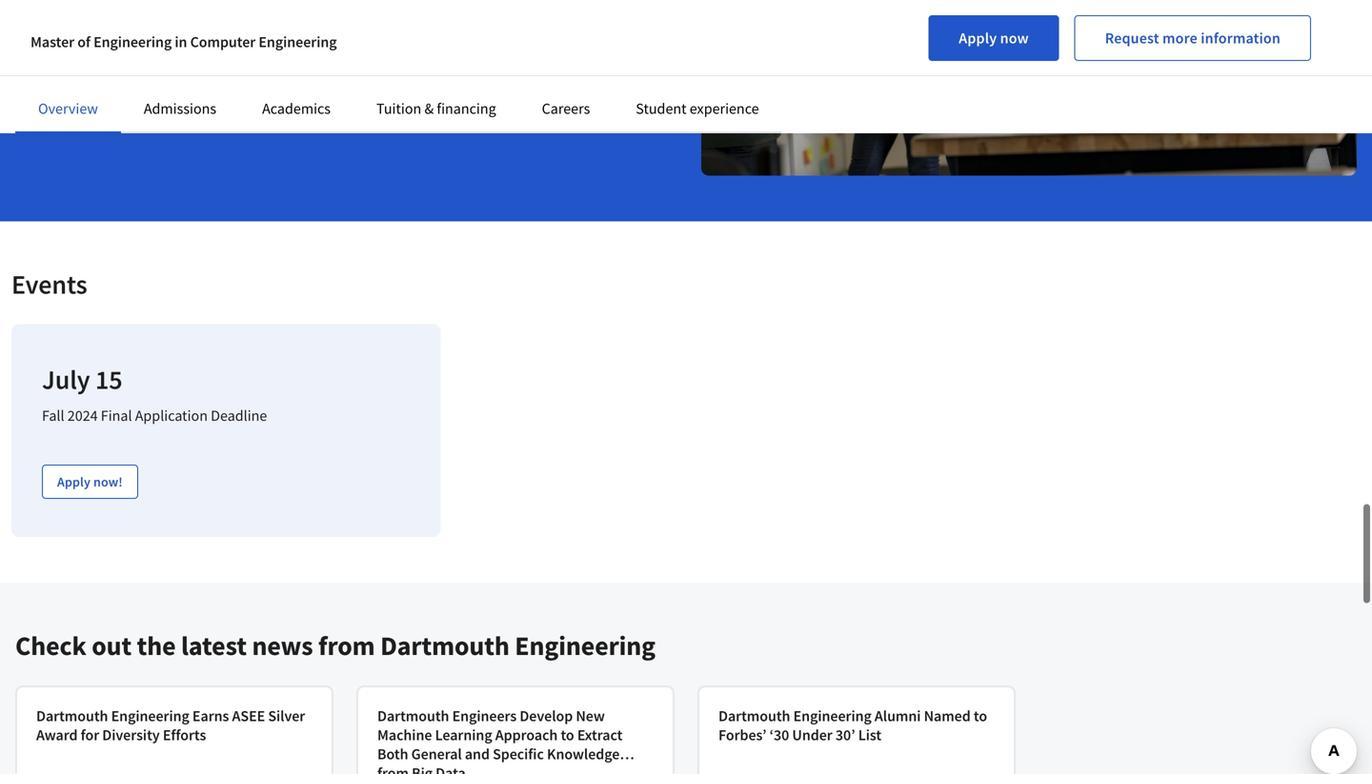 Task type: vqa. For each thing, say whether or not it's contained in the screenshot.
( 8,871 ratings )
no



Task type: locate. For each thing, give the bounding box(es) containing it.
more inside button
[[1163, 29, 1198, 48]]

1 horizontal spatial to
[[974, 707, 987, 726]]

apply
[[959, 29, 997, 48], [57, 473, 91, 491]]

apply left "now!"
[[57, 473, 91, 491]]

0 horizontal spatial apply
[[57, 473, 91, 491]]

dartmouth inside dartmouth engineers develop new machine learning approach to extract both general and specific knowledge from big data
[[377, 707, 449, 726]]

apply for apply now
[[959, 29, 997, 48]]

dartmouth engineering earns asee silver award for diversity efforts link
[[36, 707, 313, 775]]

more
[[1163, 29, 1198, 48], [55, 67, 89, 86]]

academics
[[262, 99, 331, 118]]

dartmouth left under
[[719, 707, 790, 726]]

asee
[[232, 707, 265, 726]]

tuition
[[376, 99, 421, 118]]

student experience
[[636, 99, 759, 118]]

dartmouth up both on the left bottom
[[377, 707, 449, 726]]

the
[[137, 629, 176, 663]]

machine
[[377, 726, 432, 745]]

dartmouth engineering alumni named to forbes' '30 under 30' list
[[719, 707, 987, 745]]

2024
[[67, 407, 98, 426]]

apply left the now
[[959, 29, 997, 48]]

dartmouth engineers develop new machine learning approach to extract both general and specific knowledge from big data
[[377, 707, 623, 775]]

tuition & financing
[[376, 99, 496, 118]]

student
[[636, 99, 687, 118]]

dartmouth engineering earns asee silver award for diversity efforts
[[36, 707, 305, 745]]

forbes'
[[719, 726, 767, 745]]

0 vertical spatial apply
[[959, 29, 997, 48]]

events
[[11, 268, 87, 301]]

1 vertical spatial more
[[55, 67, 89, 86]]

from right news
[[318, 629, 375, 663]]

master
[[30, 32, 74, 51]]

1 horizontal spatial apply
[[959, 29, 997, 48]]

to
[[974, 707, 987, 726], [561, 726, 574, 745]]

computer
[[190, 32, 256, 51]]

dartmouth engineering alumni named to forbes' '30 under 30' list link
[[719, 707, 995, 775]]

apply now!
[[57, 473, 123, 491]]

more for request
[[1163, 29, 1198, 48]]

in
[[175, 32, 187, 51]]

learn more
[[15, 67, 89, 86]]

develop
[[520, 707, 573, 726]]

tuition & financing link
[[376, 99, 496, 118]]

1 vertical spatial from
[[377, 764, 409, 775]]

0 horizontal spatial to
[[561, 726, 574, 745]]

dartmouth inside dartmouth engineering alumni named to forbes' '30 under 30' list
[[719, 707, 790, 726]]

fall 2024 final application deadline
[[42, 407, 267, 426]]

to left new
[[561, 726, 574, 745]]

0 horizontal spatial from
[[318, 629, 375, 663]]

named
[[924, 707, 971, 726]]

dartmouth
[[380, 629, 510, 663], [36, 707, 108, 726], [377, 707, 449, 726], [719, 707, 790, 726]]

final
[[101, 407, 132, 426]]

specific
[[493, 745, 544, 764]]

of
[[77, 32, 90, 51]]

apply now button
[[928, 15, 1060, 61]]

more right request
[[1163, 29, 1198, 48]]

from left big
[[377, 764, 409, 775]]

0 vertical spatial more
[[1163, 29, 1198, 48]]

diversity
[[102, 726, 160, 745]]

out
[[92, 629, 132, 663]]

to right named
[[974, 707, 987, 726]]

1 horizontal spatial from
[[377, 764, 409, 775]]

0 horizontal spatial more
[[55, 67, 89, 86]]

application
[[135, 407, 208, 426]]

from
[[318, 629, 375, 663], [377, 764, 409, 775]]

dartmouth for dartmouth engineers develop new machine learning approach to extract both general and specific knowledge from big data
[[377, 707, 449, 726]]

more up overview
[[55, 67, 89, 86]]

earns
[[192, 707, 229, 726]]

efforts
[[163, 726, 206, 745]]

dartmouth down check
[[36, 707, 108, 726]]

apply for apply now!
[[57, 473, 91, 491]]

careers
[[542, 99, 590, 118]]

experience
[[690, 99, 759, 118]]

1 vertical spatial apply
[[57, 473, 91, 491]]

engineering
[[93, 32, 172, 51], [259, 32, 337, 51], [515, 629, 656, 663], [111, 707, 189, 726], [793, 707, 872, 726]]

overview link
[[38, 99, 98, 118]]

dartmouth for dartmouth engineering alumni named to forbes' '30 under 30' list
[[719, 707, 790, 726]]

data
[[436, 764, 466, 775]]

dartmouth for dartmouth engineering earns asee silver award for diversity efforts
[[36, 707, 108, 726]]

dartmouth inside dartmouth engineering earns asee silver award for diversity efforts
[[36, 707, 108, 726]]

1 horizontal spatial more
[[1163, 29, 1198, 48]]

0 vertical spatial from
[[318, 629, 375, 663]]

&
[[425, 99, 434, 118]]



Task type: describe. For each thing, give the bounding box(es) containing it.
dartmouth up engineers
[[380, 629, 510, 663]]

approach
[[495, 726, 558, 745]]

overview
[[38, 99, 98, 118]]

big
[[412, 764, 433, 775]]

list
[[858, 726, 882, 745]]

to inside dartmouth engineers develop new machine learning approach to extract both general and specific knowledge from big data
[[561, 726, 574, 745]]

careers link
[[542, 99, 590, 118]]

news
[[252, 629, 313, 663]]

engineers
[[452, 707, 517, 726]]

student experience link
[[636, 99, 759, 118]]

july
[[42, 363, 90, 397]]

apply now! button
[[42, 465, 138, 499]]

master of engineering in computer engineering
[[30, 32, 337, 51]]

more for learn
[[55, 67, 89, 86]]

financing
[[437, 99, 496, 118]]

deadline
[[211, 407, 267, 426]]

engineering inside dartmouth engineering alumni named to forbes' '30 under 30' list
[[793, 707, 872, 726]]

and
[[465, 745, 490, 764]]

alumni
[[875, 707, 921, 726]]

request more information button
[[1075, 15, 1311, 61]]

new
[[576, 707, 605, 726]]

for
[[81, 726, 99, 745]]

academics link
[[262, 99, 331, 118]]

general
[[411, 745, 462, 764]]

extract
[[577, 726, 623, 745]]

both
[[377, 745, 408, 764]]

now
[[1000, 29, 1029, 48]]

request more information
[[1105, 29, 1281, 48]]

engineering inside dartmouth engineering earns asee silver award for diversity efforts
[[111, 707, 189, 726]]

information
[[1201, 29, 1281, 48]]

fall
[[42, 407, 64, 426]]

15
[[95, 363, 122, 397]]

latest
[[181, 629, 247, 663]]

from inside dartmouth engineers develop new machine learning approach to extract both general and specific knowledge from big data
[[377, 764, 409, 775]]

request
[[1105, 29, 1160, 48]]

check
[[15, 629, 86, 663]]

july 15
[[42, 363, 122, 397]]

knowledge
[[547, 745, 620, 764]]

admissions link
[[144, 99, 216, 118]]

30'
[[836, 726, 855, 745]]

silver
[[268, 707, 305, 726]]

learning
[[435, 726, 492, 745]]

'30
[[770, 726, 789, 745]]

to inside dartmouth engineering alumni named to forbes' '30 under 30' list
[[974, 707, 987, 726]]

award
[[36, 726, 78, 745]]

apply now
[[959, 29, 1029, 48]]

under
[[792, 726, 833, 745]]

check out the latest news from dartmouth engineering
[[15, 629, 656, 663]]

admissions
[[144, 99, 216, 118]]

learn more link
[[15, 67, 89, 86]]

learn
[[15, 67, 52, 86]]

dartmouth engineers develop new machine learning approach to extract both general and specific knowledge from big data link
[[377, 707, 654, 775]]

now!
[[93, 473, 123, 491]]



